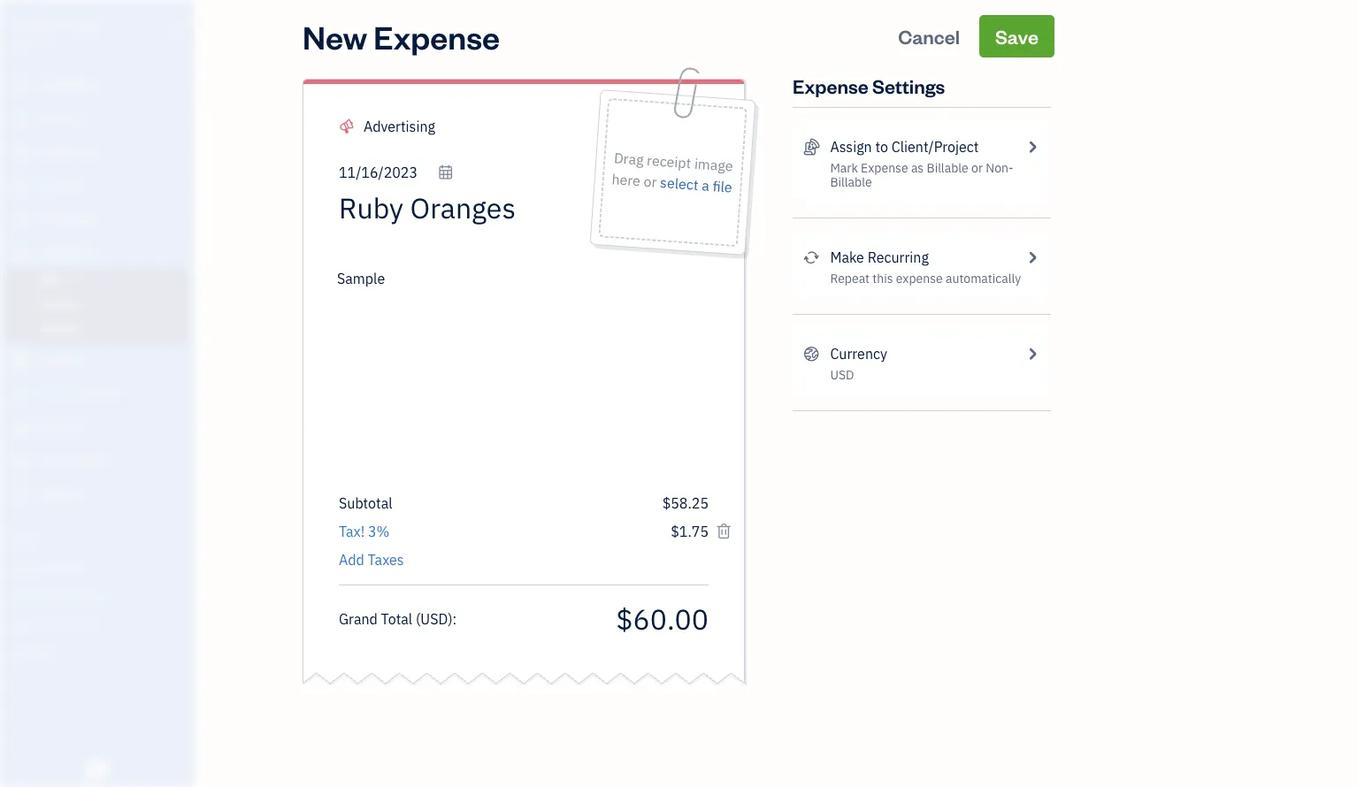 Task type: describe. For each thing, give the bounding box(es) containing it.
add
[[339, 551, 364, 569]]

as
[[911, 160, 924, 176]]

expense
[[896, 270, 943, 287]]

report image
[[12, 487, 33, 504]]

client/project
[[892, 138, 979, 156]]

project image
[[12, 352, 33, 370]]

this
[[873, 270, 893, 287]]

taxes
[[368, 551, 404, 569]]

cancel button
[[882, 15, 976, 58]]

expense settings
[[793, 73, 945, 98]]

1 horizontal spatial billable
[[927, 160, 969, 176]]

1 vertical spatial amount (usd) text field
[[615, 600, 709, 638]]

total
[[381, 610, 413, 628]]

expense for new expense
[[374, 15, 500, 57]]

%
[[377, 523, 390, 541]]

add taxes button
[[339, 550, 404, 571]]

main element
[[0, 0, 239, 788]]

assign to client/project
[[830, 138, 979, 156]]

dashboard image
[[12, 77, 33, 95]]

currency
[[830, 345, 888, 363]]

settings
[[872, 73, 945, 98]]

money image
[[12, 419, 33, 437]]

make recurring
[[830, 248, 929, 267]]

select
[[660, 173, 699, 194]]

delete tax image
[[716, 521, 732, 542]]

or for drag receipt image here or
[[643, 172, 658, 191]]

chart image
[[12, 453, 33, 471]]

Date in MM/DD/YYYY format text field
[[339, 163, 454, 182]]

ruby oranges owner
[[14, 15, 104, 50]]

grand
[[339, 610, 378, 628]]

oranges
[[51, 15, 104, 34]]

estimate image
[[12, 144, 33, 162]]

chevronright image for to
[[1024, 136, 1041, 158]]

chevronright image for recurring
[[1024, 247, 1041, 268]]

image
[[694, 154, 734, 175]]

0 horizontal spatial usd
[[421, 610, 448, 628]]

repeat
[[830, 270, 870, 287]]

client image
[[12, 111, 33, 128]]

0 vertical spatial amount (usd) text field
[[670, 523, 709, 541]]

$58.25
[[662, 494, 709, 513]]

apps image
[[13, 532, 189, 546]]

ruby
[[14, 15, 47, 34]]

Category text field
[[364, 116, 515, 137]]

Description text field
[[330, 268, 700, 480]]

3 chevronright image from the top
[[1024, 343, 1041, 365]]



Task type: vqa. For each thing, say whether or not it's contained in the screenshot.
Time Tracking link
no



Task type: locate. For each thing, give the bounding box(es) containing it.
0 vertical spatial chevronright image
[[1024, 136, 1041, 158]]

cancel
[[898, 23, 960, 49]]

assign
[[830, 138, 872, 156]]

or right here
[[643, 172, 658, 191]]

or for mark expense as billable or non- billable
[[972, 160, 983, 176]]

new expense
[[303, 15, 500, 57]]

billable down the assign
[[830, 174, 872, 190]]

expense image
[[12, 245, 33, 263]]

billable
[[927, 160, 969, 176], [830, 174, 872, 190]]

repeat this expense automatically
[[830, 270, 1021, 287]]

owner
[[14, 35, 47, 50]]

drag
[[613, 149, 644, 169]]

3
[[368, 523, 377, 541]]

):
[[448, 610, 457, 628]]

or inside mark expense as billable or non- billable
[[972, 160, 983, 176]]

select a file
[[660, 173, 733, 197]]

billable down client/project
[[927, 160, 969, 176]]

save
[[995, 23, 1039, 49]]

timer image
[[12, 386, 33, 404]]

bank connections image
[[13, 617, 189, 631]]

1 horizontal spatial usd
[[830, 367, 854, 383]]

mark
[[830, 160, 858, 176]]

tax!
[[339, 523, 365, 541]]

0 horizontal spatial billable
[[830, 174, 872, 190]]

mark expense as billable or non- billable
[[830, 160, 1014, 190]]

1 vertical spatial chevronright image
[[1024, 247, 1041, 268]]

1 vertical spatial expense
[[793, 73, 869, 98]]

invoice image
[[12, 178, 33, 196]]

to
[[876, 138, 888, 156]]

non-
[[986, 160, 1014, 176]]

(
[[416, 610, 421, 628]]

items and services image
[[13, 588, 189, 603]]

drag receipt image here or
[[611, 149, 734, 191]]

grand total ( usd ):
[[339, 610, 457, 628]]

team members image
[[13, 560, 189, 574]]

file
[[712, 177, 733, 197]]

usd down currency
[[830, 367, 854, 383]]

chevronright image
[[1024, 136, 1041, 158], [1024, 247, 1041, 268], [1024, 343, 1041, 365]]

or inside drag receipt image here or
[[643, 172, 658, 191]]

expense
[[374, 15, 500, 57], [793, 73, 869, 98], [861, 160, 908, 176]]

1 vertical spatial usd
[[421, 610, 448, 628]]

add taxes
[[339, 551, 404, 569]]

save button
[[979, 15, 1055, 58]]

1 chevronright image from the top
[[1024, 136, 1041, 158]]

Amount (USD) text field
[[670, 523, 709, 541], [615, 600, 709, 638]]

0 vertical spatial expense
[[374, 15, 500, 57]]

or
[[972, 160, 983, 176], [643, 172, 658, 191]]

new
[[303, 15, 367, 57]]

usd
[[830, 367, 854, 383], [421, 610, 448, 628]]

expense for mark expense as billable or non- billable
[[861, 160, 908, 176]]

recurring
[[868, 248, 929, 267]]

2 vertical spatial expense
[[861, 160, 908, 176]]

expense inside mark expense as billable or non- billable
[[861, 160, 908, 176]]

0 vertical spatial usd
[[830, 367, 854, 383]]

1 horizontal spatial or
[[972, 160, 983, 176]]

usd right the total
[[421, 610, 448, 628]]

2 chevronright image from the top
[[1024, 247, 1041, 268]]

freshbooks image
[[83, 759, 111, 780]]

automatically
[[946, 270, 1021, 287]]

a
[[701, 176, 710, 195]]

currencyandlanguage image
[[803, 343, 820, 365]]

subtotal
[[339, 494, 393, 513]]

tax! 3 %
[[339, 523, 390, 541]]

payment image
[[12, 211, 33, 229]]

0 horizontal spatial or
[[643, 172, 658, 191]]

make
[[830, 248, 864, 267]]

or left non-
[[972, 160, 983, 176]]

Merchant text field
[[339, 190, 581, 226]]

here
[[611, 170, 641, 190]]

settings image
[[13, 645, 189, 659]]

expensesrebilling image
[[803, 136, 820, 158]]

refresh image
[[803, 247, 820, 268]]

2 vertical spatial chevronright image
[[1024, 343, 1041, 365]]

select a file button
[[659, 172, 733, 198]]

receipt
[[646, 151, 692, 172]]



